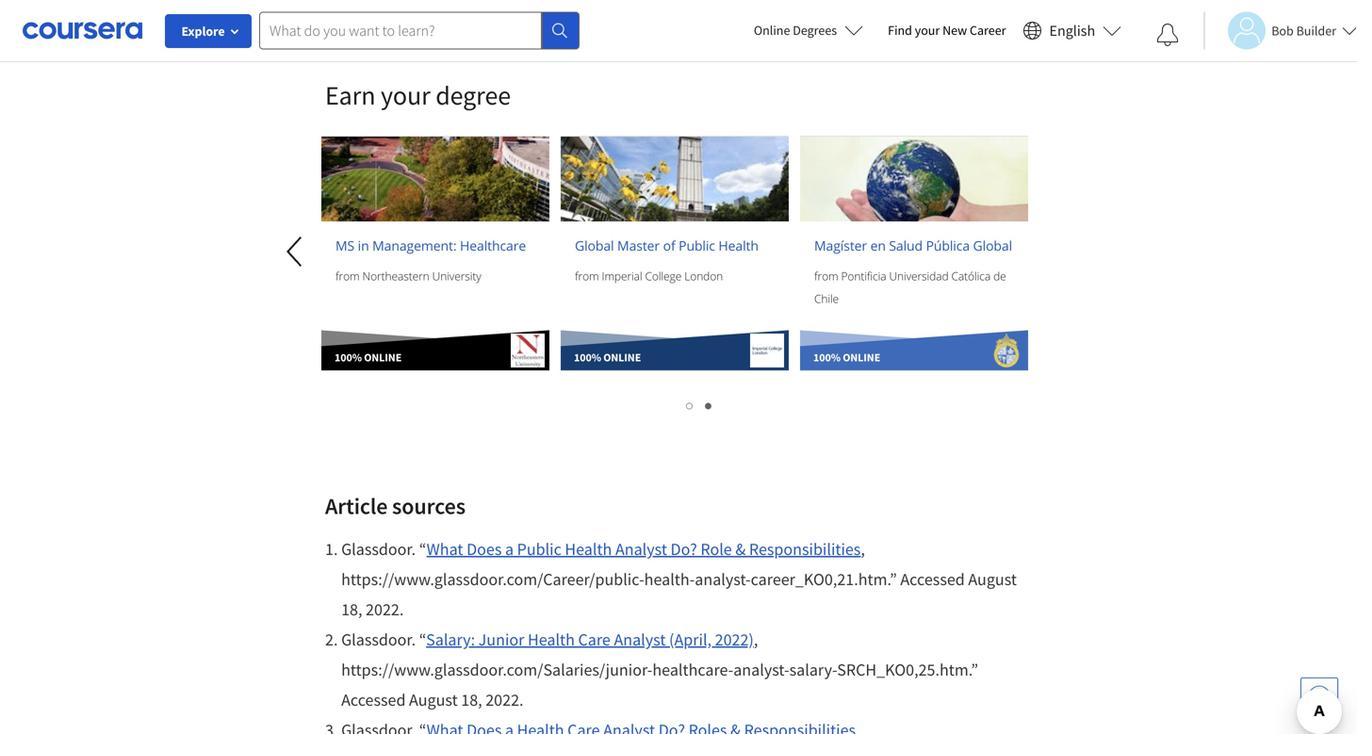 Task type: locate. For each thing, give the bounding box(es) containing it.
1 horizontal spatial 100% online
[[574, 350, 641, 365]]

online
[[754, 22, 791, 39]]

2
[[706, 394, 715, 417], [325, 629, 334, 651]]

1 horizontal spatial 18,
[[461, 690, 482, 711]]

2 horizontal spatial from
[[815, 268, 842, 284]]

health right a
[[565, 539, 612, 560]]

, up career_ko0,21.htm."
[[861, 539, 865, 560]]

1 horizontal spatial ,
[[861, 539, 865, 560]]

1 horizontal spatial global
[[974, 237, 1013, 255]]

1 vertical spatial 2
[[325, 629, 334, 651]]

ms in management: healthcare link
[[336, 236, 536, 256]]

1 vertical spatial 1
[[325, 539, 334, 560]]

0 horizontal spatial 2022.
[[366, 599, 404, 620]]

0 vertical spatial accessed
[[901, 569, 965, 590]]

0 horizontal spatial 18,
[[341, 599, 362, 620]]

analyst- down role
[[695, 569, 751, 590]]

analyst- inside , https://www.glassdoor.com/career/public-health-analyst-career_ko0,21.htm." accessed august 18, 2022.
[[695, 569, 751, 590]]

1 100% online from the left
[[335, 350, 402, 365]]

1
[[687, 394, 696, 417], [325, 539, 334, 560]]

0 vertical spatial analyst
[[616, 539, 667, 560]]

1 horizontal spatial online
[[604, 350, 641, 365]]

public right of
[[679, 237, 716, 255]]

1 vertical spatial .
[[334, 629, 338, 651]]

.
[[334, 539, 338, 560], [334, 629, 338, 651]]

show notifications image
[[1157, 24, 1180, 46]]

online
[[364, 350, 402, 365], [604, 350, 641, 365], [843, 350, 881, 365]]

1 horizontal spatial 100%
[[574, 350, 601, 365]]

18,
[[341, 599, 362, 620], [461, 690, 482, 711]]

0 vertical spatial 2
[[706, 394, 715, 417]]

18, down the 'https://www.glassdoor.com/salaries/junior-'
[[461, 690, 482, 711]]

from left the imperial
[[575, 268, 599, 284]]

100% online right northeastern university icon
[[574, 350, 641, 365]]

1 vertical spatial analyst-
[[734, 660, 790, 681]]

degrees
[[793, 22, 837, 39]]

analyst- for do?
[[695, 569, 751, 590]]

18, up 2 .
[[341, 599, 362, 620]]

analyst- for 2022)
[[734, 660, 790, 681]]

0 vertical spatial .
[[334, 539, 338, 560]]

analyst right care
[[614, 629, 666, 651]]

0 horizontal spatial 2
[[325, 629, 334, 651]]

list inside earn your degree carousel element
[[325, 391, 1032, 420]]

" for what
[[419, 539, 427, 560]]

global up de
[[974, 237, 1013, 255]]

2 button
[[700, 391, 719, 420]]

0 horizontal spatial 100% online
[[335, 350, 402, 365]]

1 " from the top
[[419, 539, 427, 560]]

2 . from the top
[[334, 629, 338, 651]]

0 vertical spatial 1
[[687, 394, 696, 417]]

1 horizontal spatial august
[[969, 569, 1017, 590]]

explore button
[[165, 14, 252, 48]]

glassdoor. left salary:
[[341, 629, 416, 651]]

0 vertical spatial ,
[[861, 539, 865, 560]]

1 vertical spatial ,
[[754, 629, 758, 651]]

1 horizontal spatial 2022.
[[486, 690, 524, 711]]

" left junior
[[419, 629, 426, 651]]

1 vertical spatial "
[[419, 629, 426, 651]]

2 100% from the left
[[574, 350, 601, 365]]

do?
[[671, 539, 698, 560]]

career
[[970, 22, 1007, 39]]

2 global from the left
[[974, 237, 1013, 255]]

glassdoor. down "article sources"
[[341, 539, 416, 560]]

2 down 1 . on the bottom left
[[325, 629, 334, 651]]

public
[[679, 237, 716, 255], [517, 539, 562, 560]]

3 online from the left
[[843, 350, 881, 365]]

global up the imperial
[[575, 237, 614, 255]]

3 100% online from the left
[[814, 350, 881, 365]]

online for master
[[604, 350, 641, 365]]

3 100% from the left
[[814, 350, 841, 365]]

100% online for global
[[574, 350, 641, 365]]

0 vertical spatial public
[[679, 237, 716, 255]]

bob builder button
[[1204, 12, 1358, 50]]

junior
[[479, 629, 525, 651]]

, inside , https://www.glassdoor.com/salaries/junior-healthcare-analyst-salary-srch_ko0,25.htm." accessed august 18, 2022.
[[754, 629, 758, 651]]

analyst
[[616, 539, 667, 560], [614, 629, 666, 651]]

imperial college london image
[[561, 137, 789, 222], [751, 334, 784, 368]]

2 horizontal spatial 100% online
[[814, 350, 881, 365]]

1 .
[[325, 539, 341, 560]]

online down the imperial
[[604, 350, 641, 365]]

2 100% online from the left
[[574, 350, 641, 365]]

pontificia universidad católica de chile image
[[990, 334, 1024, 368]]

2 list item from the top
[[325, 625, 1032, 716]]

glassdoor. " salary: junior health care analyst (april, 2022)
[[341, 629, 754, 651]]

online for en
[[843, 350, 881, 365]]

1 vertical spatial accessed
[[341, 690, 406, 711]]

analyst- down 2022) at bottom
[[734, 660, 790, 681]]

builder
[[1297, 22, 1337, 39]]

online down pontificia
[[843, 350, 881, 365]]

1 vertical spatial glassdoor.
[[341, 629, 416, 651]]

, https://www.glassdoor.com/salaries/junior-healthcare-analyst-salary-srch_ko0,25.htm." accessed august 18, 2022.
[[341, 629, 979, 711]]

2 " from the top
[[419, 629, 426, 651]]

100% online
[[335, 350, 402, 365], [574, 350, 641, 365], [814, 350, 881, 365]]

2 glassdoor. from the top
[[341, 629, 416, 651]]

accessed up 'srch_ko0,25.htm."'
[[901, 569, 965, 590]]

2 .
[[325, 629, 341, 651]]

2 vertical spatial health
[[528, 629, 575, 651]]

imperial
[[602, 268, 643, 284]]

1 vertical spatial public
[[517, 539, 562, 560]]

0 vertical spatial august
[[969, 569, 1017, 590]]

. down 1 . on the bottom left
[[334, 629, 338, 651]]

accessed
[[901, 569, 965, 590], [341, 690, 406, 711]]

0 horizontal spatial 1
[[325, 539, 334, 560]]

help center image
[[1309, 685, 1331, 708]]

. down article
[[334, 539, 338, 560]]

0 vertical spatial "
[[419, 539, 427, 560]]

2 for 2 .
[[325, 629, 334, 651]]

100% for global
[[574, 350, 601, 365]]

find your new career
[[888, 22, 1007, 39]]

1 horizontal spatial from
[[575, 268, 599, 284]]

what does a public health analyst do? role & responsibilities link
[[427, 539, 861, 560]]

2 inside button
[[706, 394, 715, 417]]

2 right 1 button
[[706, 394, 715, 417]]

public right a
[[517, 539, 562, 560]]

online down northeastern at the left top of the page
[[364, 350, 402, 365]]

glassdoor. for glassdoor. " what does a public health analyst do? role & responsibilities
[[341, 539, 416, 560]]

1 horizontal spatial accessed
[[901, 569, 965, 590]]

online degrees
[[754, 22, 837, 39]]

health inside earn your degree carousel element
[[719, 237, 759, 255]]

list item containing 2
[[325, 625, 1032, 716]]

article
[[325, 492, 388, 520]]

2 from from the left
[[575, 268, 599, 284]]

. for 1
[[334, 539, 338, 560]]

1 vertical spatial 2022.
[[486, 690, 524, 711]]

1 horizontal spatial public
[[679, 237, 716, 255]]

magíster
[[815, 237, 867, 255]]

1 vertical spatial list
[[325, 535, 1032, 734]]

accessed inside , https://www.glassdoor.com/salaries/junior-healthcare-analyst-salary-srch_ko0,25.htm." accessed august 18, 2022.
[[341, 690, 406, 711]]

0 horizontal spatial august
[[409, 690, 458, 711]]

https://www.glassdoor.com/salaries/junior-
[[341, 660, 653, 681]]

1 horizontal spatial 1
[[687, 394, 696, 417]]

from down ms
[[336, 268, 360, 284]]

1 list from the top
[[325, 391, 1032, 420]]

northeastern university image
[[511, 334, 545, 368]]

1 left 2 button
[[687, 394, 696, 417]]

0 vertical spatial 2022.
[[366, 599, 404, 620]]

pontificia
[[842, 268, 887, 284]]

1 online from the left
[[364, 350, 402, 365]]

role
[[701, 539, 732, 560]]

1 vertical spatial imperial college london image
[[751, 334, 784, 368]]

explore
[[181, 23, 225, 40]]

analyst up "health-"
[[616, 539, 667, 560]]

100% for ms
[[335, 350, 362, 365]]

pontificia universidad católica de chile image
[[800, 137, 1029, 222]]

None search field
[[259, 12, 580, 50]]

0 horizontal spatial 100%
[[335, 350, 362, 365]]

list item
[[325, 535, 1032, 625], [325, 625, 1032, 716]]

0 horizontal spatial ,
[[754, 629, 758, 651]]

in
[[358, 237, 369, 255]]

list
[[325, 391, 1032, 420], [325, 535, 1032, 734]]

global
[[575, 237, 614, 255], [974, 237, 1013, 255]]

of
[[663, 237, 676, 255]]

0 vertical spatial health
[[719, 237, 759, 255]]

2 horizontal spatial online
[[843, 350, 881, 365]]

from up chile
[[815, 268, 842, 284]]

glassdoor.
[[341, 539, 416, 560], [341, 629, 416, 651]]

2022. inside , https://www.glassdoor.com/career/public-health-analyst-career_ko0,21.htm." accessed august 18, 2022.
[[366, 599, 404, 620]]

en
[[871, 237, 886, 255]]

1 down article
[[325, 539, 334, 560]]

university
[[432, 268, 482, 284]]

1 glassdoor. from the top
[[341, 539, 416, 560]]

0 vertical spatial 18,
[[341, 599, 362, 620]]

1 vertical spatial august
[[409, 690, 458, 711]]

1 vertical spatial 18,
[[461, 690, 482, 711]]

health left care
[[528, 629, 575, 651]]

100% online down northeastern at the left top of the page
[[335, 350, 402, 365]]

,
[[861, 539, 865, 560], [754, 629, 758, 651]]

0 vertical spatial analyst-
[[695, 569, 751, 590]]

1 . from the top
[[334, 539, 338, 560]]

august inside , https://www.glassdoor.com/salaries/junior-healthcare-analyst-salary-srch_ko0,25.htm." accessed august 18, 2022.
[[409, 690, 458, 711]]

august
[[969, 569, 1017, 590], [409, 690, 458, 711]]

" down sources
[[419, 539, 427, 560]]

health
[[719, 237, 759, 255], [565, 539, 612, 560], [528, 629, 575, 651]]

ms
[[336, 237, 355, 255]]

, right (april,
[[754, 629, 758, 651]]

from for global
[[575, 268, 599, 284]]

2 horizontal spatial 100%
[[814, 350, 841, 365]]

0 vertical spatial glassdoor.
[[341, 539, 416, 560]]

2022.
[[366, 599, 404, 620], [486, 690, 524, 711]]

0 horizontal spatial accessed
[[341, 690, 406, 711]]

accessed down 2 .
[[341, 690, 406, 711]]

glassdoor. for glassdoor. " salary: junior health care analyst (april, 2022)
[[341, 629, 416, 651]]

1 list item from the top
[[325, 535, 1032, 625]]

magíster en salud pública global
[[815, 237, 1013, 255]]

salary-
[[790, 660, 838, 681]]

, inside , https://www.glassdoor.com/career/public-health-analyst-career_ko0,21.htm." accessed august 18, 2022.
[[861, 539, 865, 560]]

1 100% from the left
[[335, 350, 362, 365]]

1 from from the left
[[336, 268, 360, 284]]

0 vertical spatial list
[[325, 391, 1032, 420]]

coursera image
[[23, 15, 142, 45]]

católica
[[952, 268, 991, 284]]

responsibilities
[[749, 539, 861, 560]]

health up london
[[719, 237, 759, 255]]

earn your degree
[[325, 79, 511, 112]]

care
[[578, 629, 611, 651]]

100% for magíster
[[814, 350, 841, 365]]

0 horizontal spatial from
[[336, 268, 360, 284]]

analyst- inside , https://www.glassdoor.com/salaries/junior-healthcare-analyst-salary-srch_ko0,25.htm." accessed august 18, 2022.
[[734, 660, 790, 681]]

https://www.glassdoor.com/career/public-
[[341, 569, 645, 590]]

bob builder
[[1272, 22, 1337, 39]]

0 vertical spatial imperial college london image
[[561, 137, 789, 222]]

100% online down chile
[[814, 350, 881, 365]]

global master of public health link
[[575, 236, 775, 256]]

18, inside , https://www.glassdoor.com/career/public-health-analyst-career_ko0,21.htm." accessed august 18, 2022.
[[341, 599, 362, 620]]

earn your degree carousel element
[[71, 22, 1121, 429]]

analyst-
[[695, 569, 751, 590], [734, 660, 790, 681]]

2 online from the left
[[604, 350, 641, 365]]

1 inside button
[[687, 394, 696, 417]]

0 horizontal spatial global
[[575, 237, 614, 255]]

from
[[336, 268, 360, 284], [575, 268, 599, 284], [815, 268, 842, 284]]

de
[[994, 268, 1007, 284]]

100%
[[335, 350, 362, 365], [574, 350, 601, 365], [814, 350, 841, 365]]

1 horizontal spatial 2
[[706, 394, 715, 417]]

salary:
[[426, 629, 475, 651]]

1 global from the left
[[575, 237, 614, 255]]

0 horizontal spatial online
[[364, 350, 402, 365]]



Task type: vqa. For each thing, say whether or not it's contained in the screenshot.
'Applications for the March 2024 cohort are open.'
no



Task type: describe. For each thing, give the bounding box(es) containing it.
list item containing 1
[[325, 535, 1032, 625]]

healthcare-
[[653, 660, 734, 681]]

srch_ko0,25.htm."
[[838, 660, 979, 681]]

health for junior
[[528, 629, 575, 651]]

, for salary: junior health care analyst (april, 2022)
[[754, 629, 758, 651]]

northeastern university image
[[322, 137, 550, 222]]

your
[[381, 79, 431, 112]]

1 vertical spatial health
[[565, 539, 612, 560]]

health for public
[[719, 237, 759, 255]]

master
[[618, 237, 660, 255]]

glassdoor. " what does a public health analyst do? role & responsibilities
[[341, 539, 861, 560]]

What do you want to learn? text field
[[259, 12, 542, 50]]

bob
[[1272, 22, 1294, 39]]

100% online for ms
[[335, 350, 402, 365]]

2 list from the top
[[325, 535, 1032, 734]]

previous slide image
[[273, 229, 319, 274]]

august inside , https://www.glassdoor.com/career/public-health-analyst-career_ko0,21.htm." accessed august 18, 2022.
[[969, 569, 1017, 590]]

salud
[[889, 237, 923, 255]]

global master of public health
[[575, 237, 759, 255]]

sources
[[392, 492, 466, 520]]

1 vertical spatial analyst
[[614, 629, 666, 651]]

new
[[943, 22, 968, 39]]

(april,
[[669, 629, 712, 651]]

what
[[427, 539, 463, 560]]

english
[[1050, 21, 1096, 40]]

find
[[888, 22, 913, 39]]

management:
[[373, 237, 457, 255]]

. for 2
[[334, 629, 338, 651]]

online degrees button
[[739, 9, 879, 51]]

degree
[[436, 79, 511, 112]]

from northeastern university
[[336, 268, 482, 284]]

from for ms
[[336, 268, 360, 284]]

global inside 'link'
[[974, 237, 1013, 255]]

, https://www.glassdoor.com/career/public-health-analyst-career_ko0,21.htm." accessed august 18, 2022.
[[341, 539, 1017, 620]]

a
[[505, 539, 514, 560]]

your
[[915, 22, 940, 39]]

18, inside , https://www.glassdoor.com/salaries/junior-healthcare-analyst-salary-srch_ko0,25.htm." accessed august 18, 2022.
[[461, 690, 482, 711]]

from imperial college london
[[575, 268, 723, 284]]

salary: junior health care analyst (april, 2022) link
[[426, 629, 754, 651]]

london
[[685, 268, 723, 284]]

pública
[[926, 237, 970, 255]]

find your new career link
[[879, 19, 1016, 42]]

college
[[645, 268, 682, 284]]

career_ko0,21.htm."
[[751, 569, 897, 590]]

does
[[467, 539, 502, 560]]

online for in
[[364, 350, 402, 365]]

0 horizontal spatial public
[[517, 539, 562, 560]]

3 from from the left
[[815, 268, 842, 284]]

2022)
[[715, 629, 754, 651]]

100% online for magíster
[[814, 350, 881, 365]]

chile
[[815, 291, 839, 306]]

universidad
[[890, 268, 949, 284]]

accessed inside , https://www.glassdoor.com/career/public-health-analyst-career_ko0,21.htm." accessed august 18, 2022.
[[901, 569, 965, 590]]

1 for 1 .
[[325, 539, 334, 560]]

healthcare
[[460, 237, 526, 255]]

pontificia universidad católica de chile
[[815, 268, 1007, 306]]

magíster en salud pública global link
[[815, 236, 1015, 256]]

1 for 1
[[687, 394, 696, 417]]

2022. inside , https://www.glassdoor.com/salaries/junior-healthcare-analyst-salary-srch_ko0,25.htm." accessed august 18, 2022.
[[486, 690, 524, 711]]

" for salary:
[[419, 629, 426, 651]]

ms in management: healthcare
[[336, 237, 526, 255]]

1 button
[[681, 391, 700, 420]]

health-
[[645, 569, 695, 590]]

earn
[[325, 79, 376, 112]]

2 for 2
[[706, 394, 715, 417]]

northeastern
[[363, 268, 430, 284]]

english button
[[1016, 0, 1130, 61]]

&
[[736, 539, 746, 560]]

article sources
[[325, 492, 466, 520]]

, for what does a public health analyst do? role & responsibilities
[[861, 539, 865, 560]]

public inside earn your degree carousel element
[[679, 237, 716, 255]]



